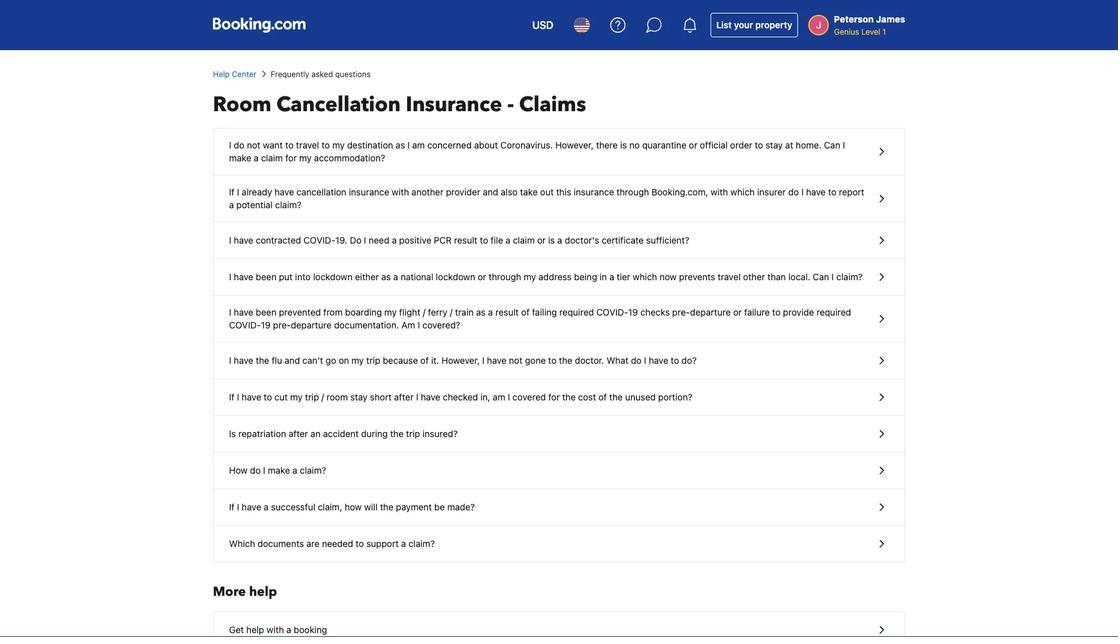 Task type: describe. For each thing, give the bounding box(es) containing it.
1 horizontal spatial /
[[423, 307, 426, 318]]

a left national
[[394, 272, 398, 283]]

make inside i do not want to travel to my destination as i am concerned about coronavirus. however, there is no quarantine or official order to stay at home. can i make a claim for my accommodation?
[[229, 153, 251, 164]]

have left flu
[[234, 356, 254, 366]]

order
[[731, 140, 753, 151]]

address
[[539, 272, 572, 283]]

claim? down payment
[[409, 539, 435, 550]]

result inside button
[[454, 235, 478, 246]]

from
[[324, 307, 343, 318]]

how do i make a claim? button
[[214, 453, 905, 490]]

into
[[295, 272, 311, 283]]

do inside 'button'
[[631, 356, 642, 366]]

about
[[474, 140, 498, 151]]

not inside 'button'
[[509, 356, 523, 366]]

prevents
[[680, 272, 716, 283]]

i have been prevented from boarding my flight / ferry / train as a result of failing required covid-19 checks pre-departure or failure to provide required covid-19 pre-departure documentation. am i covered? button
[[214, 296, 905, 343]]

room cancellation insurance - claims
[[213, 91, 586, 119]]

as inside i have been prevented from boarding my flight / ferry / train as a result of failing required covid-19 checks pre-departure or failure to provide required covid-19 pre-departure documentation. am i covered?
[[476, 307, 486, 318]]

can't
[[303, 356, 323, 366]]

either
[[355, 272, 379, 283]]

to right order
[[755, 140, 764, 151]]

cancellation
[[277, 91, 401, 119]]

claim? right local.
[[837, 272, 863, 283]]

2 lockdown from the left
[[436, 272, 476, 283]]

i have been put into lockdown either as a national lockdown or through my address being in a tier which now prevents travel other than local. can i claim?
[[229, 272, 863, 283]]

to right want
[[285, 140, 294, 151]]

2 insurance from the left
[[574, 187, 615, 198]]

or up i have been put into lockdown either as a national lockdown or through my address being in a tier which now prevents travel other than local. can i claim?
[[538, 235, 546, 246]]

have left checked
[[421, 392, 441, 403]]

help for get
[[246, 625, 264, 636]]

19.
[[336, 235, 348, 246]]

can inside i do not want to travel to my destination as i am concerned about coronavirus. however, there is no quarantine or official order to stay at home. can i make a claim for my accommodation?
[[825, 140, 841, 151]]

local.
[[789, 272, 811, 283]]

have up in, on the bottom left of the page
[[487, 356, 507, 366]]

trip inside 'button'
[[367, 356, 381, 366]]

am inside i do not want to travel to my destination as i am concerned about coronavirus. however, there is no quarantine or official order to stay at home. can i make a claim for my accommodation?
[[413, 140, 425, 151]]

how do i make a claim?
[[229, 466, 326, 476]]

home.
[[796, 140, 822, 151]]

to left file
[[480, 235, 489, 246]]

2 vertical spatial covid-
[[229, 320, 261, 331]]

insurer
[[758, 187, 786, 198]]

go
[[326, 356, 336, 366]]

how
[[345, 502, 362, 513]]

to left the do?
[[671, 356, 680, 366]]

questions
[[335, 70, 371, 79]]

if i already have cancellation insurance with another provider and also take out this insurance through booking.com, with which insurer do i have to report a potential claim? button
[[214, 176, 905, 223]]

the left "unused"
[[610, 392, 623, 403]]

successful
[[271, 502, 316, 513]]

is repatriation after an accident during the trip insured?
[[229, 429, 458, 440]]

1 vertical spatial travel
[[718, 272, 741, 283]]

national
[[401, 272, 434, 283]]

to up accommodation?
[[322, 140, 330, 151]]

frequently
[[271, 70, 310, 79]]

to left cut
[[264, 392, 272, 403]]

short
[[370, 392, 392, 403]]

a inside i have been prevented from boarding my flight / ferry / train as a result of failing required covid-19 checks pre-departure or failure to provide required covid-19 pre-departure documentation. am i covered?
[[488, 307, 493, 318]]

a right in
[[610, 272, 615, 283]]

level
[[862, 27, 881, 36]]

help center button
[[213, 68, 257, 80]]

1
[[883, 27, 887, 36]]

if i have a successful claim, how will the payment be made?
[[229, 502, 475, 513]]

cost
[[579, 392, 596, 403]]

1 vertical spatial as
[[382, 272, 391, 283]]

the left flu
[[256, 356, 269, 366]]

checks
[[641, 307, 670, 318]]

more
[[213, 584, 246, 602]]

0 vertical spatial pre-
[[673, 307, 691, 318]]

no
[[630, 140, 640, 151]]

after inside button
[[394, 392, 414, 403]]

usd button
[[525, 10, 562, 41]]

portion?
[[659, 392, 693, 403]]

another
[[412, 187, 444, 198]]

report
[[840, 187, 865, 198]]

claims
[[519, 91, 586, 119]]

or down i have contracted covid-19. do i need a positive pcr result to file a claim or is a doctor's certificate sufficient?
[[478, 272, 487, 283]]

1 horizontal spatial with
[[392, 187, 409, 198]]

1 horizontal spatial 19
[[629, 307, 638, 318]]

however, inside 'button'
[[442, 356, 480, 366]]

sufficient?
[[647, 235, 690, 246]]

doctor.
[[575, 356, 605, 366]]

of inside i have been prevented from boarding my flight / ferry / train as a result of failing required covid-19 checks pre-departure or failure to provide required covid-19 pre-departure documentation. am i covered?
[[522, 307, 530, 318]]

for inside i do not want to travel to my destination as i am concerned about coronavirus. however, there is no quarantine or official order to stay at home. can i make a claim for my accommodation?
[[286, 153, 297, 164]]

being
[[574, 272, 598, 283]]

trip inside button
[[406, 429, 420, 440]]

want
[[263, 140, 283, 151]]

on
[[339, 356, 349, 366]]

the inside button
[[390, 429, 404, 440]]

is for or
[[549, 235, 555, 246]]

travel inside i do not want to travel to my destination as i am concerned about coronavirus. however, there is no quarantine or official order to stay at home. can i make a claim for my accommodation?
[[296, 140, 319, 151]]

train
[[455, 307, 474, 318]]

documents
[[258, 539, 304, 550]]

have left report on the top of page
[[807, 187, 826, 198]]

if i have to cut my trip / room stay short after i have checked in, am i covered for the cost of the unused portion?
[[229, 392, 693, 403]]

official
[[700, 140, 728, 151]]

be
[[435, 502, 445, 513]]

documentation.
[[334, 320, 399, 331]]

get help with a booking
[[229, 625, 327, 636]]

as inside i do not want to travel to my destination as i am concerned about coronavirus. however, there is no quarantine or official order to stay at home. can i make a claim for my accommodation?
[[396, 140, 405, 151]]

trip inside button
[[305, 392, 319, 403]]

-
[[508, 91, 514, 119]]

i do not want to travel to my destination as i am concerned about coronavirus. however, there is no quarantine or official order to stay at home. can i make a claim for my accommodation?
[[229, 140, 846, 164]]

is
[[229, 429, 236, 440]]

it.
[[431, 356, 439, 366]]

1 horizontal spatial departure
[[691, 307, 731, 318]]

in
[[600, 272, 607, 283]]

cut
[[275, 392, 288, 403]]

have inside "button"
[[242, 502, 261, 513]]

certificate
[[602, 235, 644, 246]]

my inside i have been put into lockdown either as a national lockdown or through my address being in a tier which now prevents travel other than local. can i claim? button
[[524, 272, 536, 283]]

1 required from the left
[[560, 307, 594, 318]]

potential
[[237, 200, 273, 211]]

for inside button
[[549, 392, 560, 403]]

concerned
[[428, 140, 472, 151]]

pcr
[[434, 235, 452, 246]]

if for if i already have cancellation insurance with another provider and also take out this insurance through booking.com, with which insurer do i have to report a potential claim?
[[229, 187, 235, 198]]

a inside "how do i make a claim?" button
[[293, 466, 298, 476]]

because
[[383, 356, 418, 366]]

tier
[[617, 272, 631, 283]]

booking.com,
[[652, 187, 709, 198]]

which documents are needed to support a claim? button
[[214, 527, 905, 563]]

what
[[607, 356, 629, 366]]

if i already have cancellation insurance with another provider and also take out this insurance through booking.com, with which insurer do i have to report a potential claim?
[[229, 187, 865, 211]]



Task type: locate. For each thing, give the bounding box(es) containing it.
as right either
[[382, 272, 391, 283]]

claim? inside if i already have cancellation insurance with another provider and also take out this insurance through booking.com, with which insurer do i have to report a potential claim?
[[275, 200, 302, 211]]

insurance right this
[[574, 187, 615, 198]]

for right covered on the left of the page
[[549, 392, 560, 403]]

required
[[560, 307, 594, 318], [817, 307, 852, 318]]

support
[[367, 539, 399, 550]]

1 horizontal spatial which
[[731, 187, 755, 198]]

0 horizontal spatial required
[[560, 307, 594, 318]]

1 vertical spatial not
[[509, 356, 523, 366]]

claim right file
[[513, 235, 535, 246]]

covered?
[[423, 320, 461, 331]]

or inside i have been prevented from boarding my flight / ferry / train as a result of failing required covid-19 checks pre-departure or failure to provide required covid-19 pre-departure documentation. am i covered?
[[734, 307, 742, 318]]

0 horizontal spatial as
[[382, 272, 391, 283]]

0 vertical spatial departure
[[691, 307, 731, 318]]

claim? right potential
[[275, 200, 302, 211]]

through
[[617, 187, 650, 198], [489, 272, 522, 283]]

1 vertical spatial and
[[285, 356, 300, 366]]

stay inside i do not want to travel to my destination as i am concerned about coronavirus. however, there is no quarantine or official order to stay at home. can i make a claim for my accommodation?
[[766, 140, 783, 151]]

0 vertical spatial if
[[229, 187, 235, 198]]

help inside button
[[246, 625, 264, 636]]

0 horizontal spatial 19
[[261, 320, 271, 331]]

a inside if i have a successful claim, how will the payment be made? "button"
[[264, 502, 269, 513]]

1 vertical spatial trip
[[305, 392, 319, 403]]

stay inside button
[[351, 392, 368, 403]]

can right local.
[[813, 272, 830, 283]]

made?
[[448, 502, 475, 513]]

claim down want
[[261, 153, 283, 164]]

/ left ferry
[[423, 307, 426, 318]]

0 vertical spatial is
[[621, 140, 627, 151]]

and right flu
[[285, 356, 300, 366]]

if inside if i already have cancellation insurance with another provider and also take out this insurance through booking.com, with which insurer do i have to report a potential claim?
[[229, 187, 235, 198]]

asked
[[312, 70, 333, 79]]

result left failing
[[496, 307, 519, 318]]

a left doctor's
[[558, 235, 563, 246]]

to inside if i already have cancellation insurance with another provider and also take out this insurance through booking.com, with which insurer do i have to report a potential claim?
[[829, 187, 837, 198]]

can right home.
[[825, 140, 841, 151]]

0 horizontal spatial insurance
[[349, 187, 390, 198]]

1 horizontal spatial make
[[268, 466, 290, 476]]

my inside if i have to cut my trip / room stay short after i have checked in, am i covered for the cost of the unused portion? button
[[290, 392, 303, 403]]

my right cut
[[290, 392, 303, 403]]

result inside i have been prevented from boarding my flight / ferry / train as a result of failing required covid-19 checks pre-departure or failure to provide required covid-19 pre-departure documentation. am i covered?
[[496, 307, 519, 318]]

1 horizontal spatial trip
[[367, 356, 381, 366]]

do right what
[[631, 356, 642, 366]]

help for more
[[249, 584, 277, 602]]

with left 'booking'
[[267, 625, 284, 636]]

0 vertical spatial can
[[825, 140, 841, 151]]

travel right want
[[296, 140, 319, 151]]

2 if from the top
[[229, 392, 235, 403]]

other
[[744, 272, 766, 283]]

at
[[786, 140, 794, 151]]

or left failure
[[734, 307, 742, 318]]

list your property link
[[711, 13, 799, 37]]

1 horizontal spatial through
[[617, 187, 650, 198]]

insurance down accommodation?
[[349, 187, 390, 198]]

0 vertical spatial not
[[247, 140, 261, 151]]

2 horizontal spatial of
[[599, 392, 607, 403]]

1 vertical spatial pre-
[[273, 320, 291, 331]]

pre- down prevented
[[273, 320, 291, 331]]

through down file
[[489, 272, 522, 283]]

1 if from the top
[[229, 187, 235, 198]]

a right 'need' at the left of the page
[[392, 235, 397, 246]]

not inside i do not want to travel to my destination as i am concerned about coronavirus. however, there is no quarantine or official order to stay at home. can i make a claim for my accommodation?
[[247, 140, 261, 151]]

as
[[396, 140, 405, 151], [382, 272, 391, 283], [476, 307, 486, 318]]

0 horizontal spatial claim
[[261, 153, 283, 164]]

0 horizontal spatial result
[[454, 235, 478, 246]]

departure down prevented
[[291, 320, 332, 331]]

1 vertical spatial of
[[421, 356, 429, 366]]

1 horizontal spatial as
[[396, 140, 405, 151]]

0 horizontal spatial not
[[247, 140, 261, 151]]

through inside if i already have cancellation insurance with another provider and also take out this insurance through booking.com, with which insurer do i have to report a potential claim?
[[617, 187, 650, 198]]

0 vertical spatial as
[[396, 140, 405, 151]]

0 horizontal spatial and
[[285, 356, 300, 366]]

which inside if i already have cancellation insurance with another provider and also take out this insurance through booking.com, with which insurer do i have to report a potential claim?
[[731, 187, 755, 198]]

help
[[249, 584, 277, 602], [246, 625, 264, 636]]

however, inside i do not want to travel to my destination as i am concerned about coronavirus. however, there is no quarantine or official order to stay at home. can i make a claim for my accommodation?
[[556, 140, 594, 151]]

do left want
[[234, 140, 245, 151]]

2 been from the top
[[256, 307, 277, 318]]

1 lockdown from the left
[[313, 272, 353, 283]]

is
[[621, 140, 627, 151], [549, 235, 555, 246]]

a up already
[[254, 153, 259, 164]]

take
[[520, 187, 538, 198]]

after left an
[[289, 429, 308, 440]]

0 vertical spatial result
[[454, 235, 478, 246]]

put
[[279, 272, 293, 283]]

0 horizontal spatial travel
[[296, 140, 319, 151]]

1 vertical spatial 19
[[261, 320, 271, 331]]

0 horizontal spatial covid-
[[229, 320, 261, 331]]

1 vertical spatial result
[[496, 307, 519, 318]]

prevented
[[279, 307, 321, 318]]

been left prevented
[[256, 307, 277, 318]]

2 horizontal spatial with
[[711, 187, 729, 198]]

flight
[[399, 307, 421, 318]]

1 vertical spatial through
[[489, 272, 522, 283]]

the right will
[[380, 502, 394, 513]]

my inside "i have the flu and can't go on my trip because of it. however, i have not gone to the doctor. what do i have to do?" 'button'
[[352, 356, 364, 366]]

need
[[369, 235, 390, 246]]

in,
[[481, 392, 491, 403]]

0 horizontal spatial for
[[286, 153, 297, 164]]

needed
[[322, 539, 353, 550]]

the inside "button"
[[380, 502, 394, 513]]

gone
[[525, 356, 546, 366]]

0 vertical spatial travel
[[296, 140, 319, 151]]

pre- right checks
[[673, 307, 691, 318]]

/
[[423, 307, 426, 318], [450, 307, 453, 318], [322, 392, 324, 403]]

1 vertical spatial stay
[[351, 392, 368, 403]]

is for there
[[621, 140, 627, 151]]

insurance
[[349, 187, 390, 198], [574, 187, 615, 198]]

my left the address
[[524, 272, 536, 283]]

0 vertical spatial of
[[522, 307, 530, 318]]

0 vertical spatial however,
[[556, 140, 594, 151]]

of right cost at right
[[599, 392, 607, 403]]

and left the also
[[483, 187, 499, 198]]

as right train
[[476, 307, 486, 318]]

an
[[311, 429, 321, 440]]

which right tier
[[633, 272, 658, 283]]

i have been put into lockdown either as a national lockdown or through my address being in a tier which now prevents travel other than local. can i claim? button
[[214, 259, 905, 296]]

result right pcr
[[454, 235, 478, 246]]

if i have to cut my trip / room stay short after i have checked in, am i covered for the cost of the unused portion? button
[[214, 380, 905, 417]]

booking.com online hotel reservations image
[[213, 17, 306, 33]]

have right already
[[275, 187, 294, 198]]

and inside if i already have cancellation insurance with another provider and also take out this insurance through booking.com, with which insurer do i have to report a potential claim?
[[483, 187, 499, 198]]

room
[[327, 392, 348, 403]]

departure down prevents
[[691, 307, 731, 318]]

been for put
[[256, 272, 277, 283]]

0 vertical spatial trip
[[367, 356, 381, 366]]

1 horizontal spatial am
[[493, 392, 506, 403]]

0 vertical spatial stay
[[766, 140, 783, 151]]

insurance
[[406, 91, 502, 119]]

the
[[256, 356, 269, 366], [559, 356, 573, 366], [563, 392, 576, 403], [610, 392, 623, 403], [390, 429, 404, 440], [380, 502, 394, 513]]

this
[[557, 187, 572, 198]]

is inside i do not want to travel to my destination as i am concerned about coronavirus. however, there is no quarantine or official order to stay at home. can i make a claim for my accommodation?
[[621, 140, 627, 151]]

a right support
[[401, 539, 406, 550]]

3 if from the top
[[229, 502, 235, 513]]

to right needed
[[356, 539, 364, 550]]

have left the do?
[[649, 356, 669, 366]]

do inside i do not want to travel to my destination as i am concerned about coronavirus. however, there is no quarantine or official order to stay at home. can i make a claim for my accommodation?
[[234, 140, 245, 151]]

my left the flight
[[385, 307, 397, 318]]

1 insurance from the left
[[349, 187, 390, 198]]

2 horizontal spatial trip
[[406, 429, 420, 440]]

do right the how on the left
[[250, 466, 261, 476]]

trip left "insured?"
[[406, 429, 420, 440]]

is left doctor's
[[549, 235, 555, 246]]

is repatriation after an accident during the trip insured? button
[[214, 417, 905, 453]]

contracted
[[256, 235, 301, 246]]

claim,
[[318, 502, 342, 513]]

do right insurer
[[789, 187, 800, 198]]

lockdown up train
[[436, 272, 476, 283]]

my right on
[[352, 356, 364, 366]]

0 vertical spatial make
[[229, 153, 251, 164]]

lockdown right into
[[313, 272, 353, 283]]

1 vertical spatial make
[[268, 466, 290, 476]]

2 vertical spatial if
[[229, 502, 235, 513]]

after inside button
[[289, 429, 308, 440]]

stay right room
[[351, 392, 368, 403]]

cancellation
[[297, 187, 347, 198]]

required right failing
[[560, 307, 594, 318]]

is left no
[[621, 140, 627, 151]]

a inside i do not want to travel to my destination as i am concerned about coronavirus. however, there is no quarantine or official order to stay at home. can i make a claim for my accommodation?
[[254, 153, 259, 164]]

already
[[242, 187, 272, 198]]

out
[[541, 187, 554, 198]]

i inside "button"
[[237, 502, 239, 513]]

to inside i have been prevented from boarding my flight / ferry / train as a result of failing required covid-19 checks pre-departure or failure to provide required covid-19 pre-departure documentation. am i covered?
[[773, 307, 781, 318]]

list your property
[[717, 20, 793, 30]]

have up which
[[242, 502, 261, 513]]

1 horizontal spatial is
[[621, 140, 627, 151]]

2 required from the left
[[817, 307, 852, 318]]

of inside 'button'
[[421, 356, 429, 366]]

a left potential
[[229, 200, 234, 211]]

been for prevented
[[256, 307, 277, 318]]

1 horizontal spatial lockdown
[[436, 272, 476, 283]]

1 vertical spatial departure
[[291, 320, 332, 331]]

0 horizontal spatial am
[[413, 140, 425, 151]]

a right file
[[506, 235, 511, 246]]

list
[[717, 20, 732, 30]]

1 vertical spatial if
[[229, 392, 235, 403]]

2 vertical spatial trip
[[406, 429, 420, 440]]

provider
[[446, 187, 481, 198]]

0 horizontal spatial departure
[[291, 320, 332, 331]]

0 horizontal spatial after
[[289, 429, 308, 440]]

help
[[213, 70, 230, 79]]

peterson james genius level 1
[[835, 14, 906, 36]]

0 horizontal spatial /
[[322, 392, 324, 403]]

with right booking.com,
[[711, 187, 729, 198]]

to right gone
[[549, 356, 557, 366]]

2 horizontal spatial /
[[450, 307, 453, 318]]

help right more
[[249, 584, 277, 602]]

0 horizontal spatial pre-
[[273, 320, 291, 331]]

than
[[768, 272, 787, 283]]

am inside button
[[493, 392, 506, 403]]

booking
[[294, 625, 327, 636]]

my up accommodation?
[[333, 140, 345, 151]]

1 vertical spatial been
[[256, 307, 277, 318]]

make up already
[[229, 153, 251, 164]]

0 horizontal spatial stay
[[351, 392, 368, 403]]

1 horizontal spatial and
[[483, 187, 499, 198]]

covid-
[[304, 235, 336, 246], [597, 307, 629, 318], [229, 320, 261, 331]]

i have contracted covid-19. do i need a positive pcr result to file a claim or is a doctor's certificate sufficient?
[[229, 235, 690, 246]]

1 been from the top
[[256, 272, 277, 283]]

2 vertical spatial as
[[476, 307, 486, 318]]

if for if i have to cut my trip / room stay short after i have checked in, am i covered for the cost of the unused portion?
[[229, 392, 235, 403]]

for up cancellation
[[286, 153, 297, 164]]

1 horizontal spatial pre-
[[673, 307, 691, 318]]

get help with a booking button
[[214, 613, 905, 638]]

my up cancellation
[[299, 153, 312, 164]]

1 horizontal spatial however,
[[556, 140, 594, 151]]

0 horizontal spatial with
[[267, 625, 284, 636]]

1 vertical spatial for
[[549, 392, 560, 403]]

through inside i have been put into lockdown either as a national lockdown or through my address being in a tier which now prevents travel other than local. can i claim? button
[[489, 272, 522, 283]]

1 horizontal spatial not
[[509, 356, 523, 366]]

claim inside i have contracted covid-19. do i need a positive pcr result to file a claim or is a doctor's certificate sufficient? button
[[513, 235, 535, 246]]

trip left room
[[305, 392, 319, 403]]

the left cost at right
[[563, 392, 576, 403]]

pre-
[[673, 307, 691, 318], [273, 320, 291, 331]]

0 horizontal spatial lockdown
[[313, 272, 353, 283]]

/ left train
[[450, 307, 453, 318]]

after
[[394, 392, 414, 403], [289, 429, 308, 440]]

and inside 'button'
[[285, 356, 300, 366]]

am
[[413, 140, 425, 151], [493, 392, 506, 403]]

after right the short
[[394, 392, 414, 403]]

which left insurer
[[731, 187, 755, 198]]

if down the how on the left
[[229, 502, 235, 513]]

center
[[232, 70, 257, 79]]

file
[[491, 235, 504, 246]]

been inside button
[[256, 272, 277, 283]]

have left put
[[234, 272, 254, 283]]

and
[[483, 187, 499, 198], [285, 356, 300, 366]]

if inside if i have to cut my trip / room stay short after i have checked in, am i covered for the cost of the unused portion? button
[[229, 392, 235, 403]]

0 horizontal spatial is
[[549, 235, 555, 246]]

doctor's
[[565, 235, 600, 246]]

payment
[[396, 502, 432, 513]]

0 vertical spatial and
[[483, 187, 499, 198]]

of left it.
[[421, 356, 429, 366]]

if i have a successful claim, how will the payment be made? button
[[214, 490, 905, 527]]

1 vertical spatial however,
[[442, 356, 480, 366]]

repatriation
[[239, 429, 286, 440]]

my inside i have been prevented from boarding my flight / ferry / train as a result of failing required covid-19 checks pre-departure or failure to provide required covid-19 pre-departure documentation. am i covered?
[[385, 307, 397, 318]]

as right destination
[[396, 140, 405, 151]]

failure
[[745, 307, 770, 318]]

if for if i have a successful claim, how will the payment be made?
[[229, 502, 235, 513]]

1 vertical spatial is
[[549, 235, 555, 246]]

been inside i have been prevented from boarding my flight / ferry / train as a result of failing required covid-19 checks pre-departure or failure to provide required covid-19 pre-departure documentation. am i covered?
[[256, 307, 277, 318]]

1 vertical spatial which
[[633, 272, 658, 283]]

am left concerned
[[413, 140, 425, 151]]

a right train
[[488, 307, 493, 318]]

claim
[[261, 153, 283, 164], [513, 235, 535, 246]]

0 vertical spatial for
[[286, 153, 297, 164]]

1 horizontal spatial insurance
[[574, 187, 615, 198]]

2 horizontal spatial covid-
[[597, 307, 629, 318]]

a inside get help with a booking button
[[287, 625, 291, 636]]

claim inside i do not want to travel to my destination as i am concerned about coronavirus. however, there is no quarantine or official order to stay at home. can i make a claim for my accommodation?
[[261, 153, 283, 164]]

1 vertical spatial after
[[289, 429, 308, 440]]

covered
[[513, 392, 546, 403]]

do
[[350, 235, 362, 246]]

more help
[[213, 584, 277, 602]]

will
[[364, 502, 378, 513]]

1 horizontal spatial required
[[817, 307, 852, 318]]

a inside which documents are needed to support a claim? button
[[401, 539, 406, 550]]

a inside if i already have cancellation insurance with another provider and also take out this insurance through booking.com, with which insurer do i have to report a potential claim?
[[229, 200, 234, 211]]

0 horizontal spatial of
[[421, 356, 429, 366]]

1 horizontal spatial travel
[[718, 272, 741, 283]]

1 horizontal spatial claim
[[513, 235, 535, 246]]

result
[[454, 235, 478, 246], [496, 307, 519, 318]]

0 vertical spatial covid-
[[304, 235, 336, 246]]

help right the get at the bottom left of page
[[246, 625, 264, 636]]

destination
[[347, 140, 393, 151]]

a left 'booking'
[[287, 625, 291, 636]]

checked
[[443, 392, 478, 403]]

get
[[229, 625, 244, 636]]

1 vertical spatial covid-
[[597, 307, 629, 318]]

1 horizontal spatial for
[[549, 392, 560, 403]]

have left "contracted"
[[234, 235, 254, 246]]

a left successful
[[264, 502, 269, 513]]

0 vertical spatial help
[[249, 584, 277, 602]]

trip left because
[[367, 356, 381, 366]]

flu
[[272, 356, 282, 366]]

1 horizontal spatial covid-
[[304, 235, 336, 246]]

have left prevented
[[234, 307, 254, 318]]

1 horizontal spatial stay
[[766, 140, 783, 151]]

which
[[731, 187, 755, 198], [633, 272, 658, 283]]

stay left at
[[766, 140, 783, 151]]

do inside if i already have cancellation insurance with another provider and also take out this insurance through booking.com, with which insurer do i have to report a potential claim?
[[789, 187, 800, 198]]

am right in, on the bottom left of the page
[[493, 392, 506, 403]]

claim? down an
[[300, 466, 326, 476]]

with left another
[[392, 187, 409, 198]]

1 vertical spatial claim
[[513, 235, 535, 246]]

0 vertical spatial claim
[[261, 153, 283, 164]]

accident
[[323, 429, 359, 440]]

i have contracted covid-19. do i need a positive pcr result to file a claim or is a doctor's certificate sufficient? button
[[214, 223, 905, 259]]

travel left other
[[718, 272, 741, 283]]

1 vertical spatial can
[[813, 272, 830, 283]]

been
[[256, 272, 277, 283], [256, 307, 277, 318]]

covid- inside button
[[304, 235, 336, 246]]

have left cut
[[242, 392, 261, 403]]

insured?
[[423, 429, 458, 440]]

peterson
[[835, 14, 874, 24]]

through down no
[[617, 187, 650, 198]]

have inside i have been prevented from boarding my flight / ferry / train as a result of failing required covid-19 checks pre-departure or failure to provide required covid-19 pre-departure documentation. am i covered?
[[234, 307, 254, 318]]

0 horizontal spatial which
[[633, 272, 658, 283]]

0 vertical spatial been
[[256, 272, 277, 283]]

or inside i do not want to travel to my destination as i am concerned about coronavirus. however, there is no quarantine or official order to stay at home. can i make a claim for my accommodation?
[[689, 140, 698, 151]]

claim?
[[275, 200, 302, 211], [837, 272, 863, 283], [300, 466, 326, 476], [409, 539, 435, 550]]

stay
[[766, 140, 783, 151], [351, 392, 368, 403]]

i have the flu and can't go on my trip because of it. however, i have not gone to the doctor. what do i have to do? button
[[214, 343, 905, 380]]

0 horizontal spatial make
[[229, 153, 251, 164]]

2 vertical spatial of
[[599, 392, 607, 403]]

if inside if i have a successful claim, how will the payment be made? "button"
[[229, 502, 235, 513]]

coronavirus.
[[501, 140, 553, 151]]

property
[[756, 20, 793, 30]]

i have been prevented from boarding my flight / ferry / train as a result of failing required covid-19 checks pre-departure or failure to provide required covid-19 pre-departure documentation. am i covered?
[[229, 307, 852, 331]]

2 horizontal spatial as
[[476, 307, 486, 318]]

the right during
[[390, 429, 404, 440]]

1 horizontal spatial result
[[496, 307, 519, 318]]

i have the flu and can't go on my trip because of it. however, i have not gone to the doctor. what do i have to do?
[[229, 356, 697, 366]]

the left doctor.
[[559, 356, 573, 366]]

positive
[[399, 235, 432, 246]]

there
[[596, 140, 618, 151]]



Task type: vqa. For each thing, say whether or not it's contained in the screenshot.
the middle trip
yes



